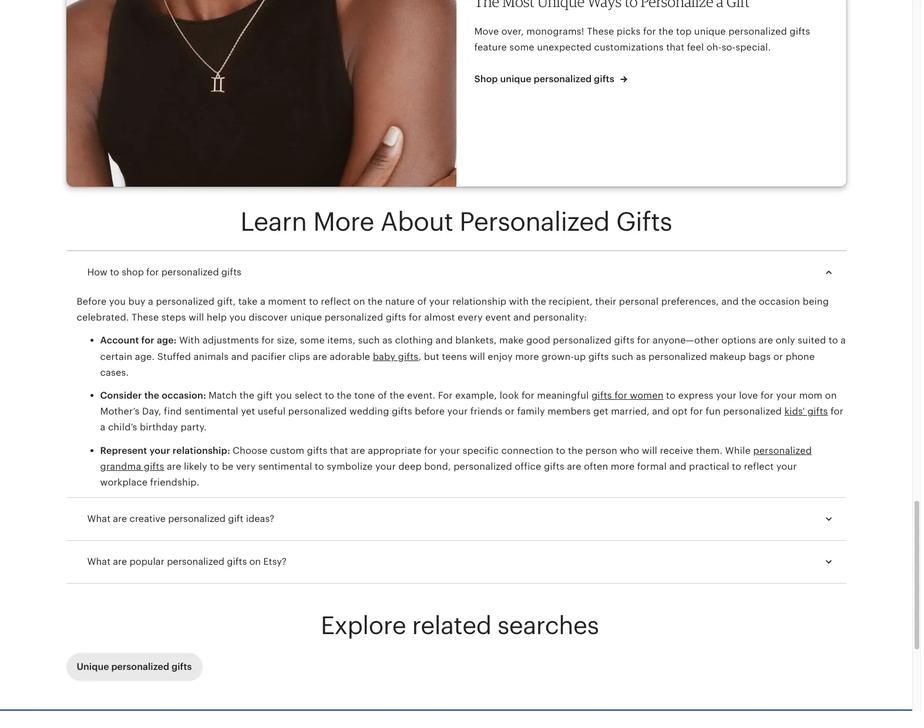 Task type: vqa. For each thing, say whether or not it's contained in the screenshot.
EMAIL FIELD
no



Task type: describe. For each thing, give the bounding box(es) containing it.
the left tone
[[337, 390, 352, 401]]

and up options on the top of page
[[722, 296, 739, 307]]

these inside before you buy a personalized gift, take a moment to reflect on the nature of your relationship with the recipient, their personal preferences, and the occasion being celebrated. these steps will help you discover unique personalized gifts for almost every event and personality:
[[132, 312, 159, 323]]

stuffed
[[157, 351, 191, 362]]

a inside the with adjustments for size, some items, such as clothing and blankets, make good personalized gifts for anyone—other options are only suited to a certain age. stuffed animals and pacifier clips are adorable
[[841, 335, 846, 346]]

bags
[[749, 351, 771, 362]]

sentimental inside to express your love for your mom on mother's day, find sentimental yet useful personalized wedding gifts before your friends or family members get married, and opt for fun personalized
[[185, 406, 238, 417]]

baby
[[373, 351, 396, 362]]

creative
[[130, 514, 166, 525]]

receive
[[660, 445, 694, 456]]

mom
[[799, 390, 823, 401]]

etsy?
[[263, 556, 287, 568]]

personalized inside the move over, monograms! these picks for the top unique personalized gifts feature some unexpected customizations that feel oh-so-special.
[[729, 26, 787, 37]]

the left nature
[[368, 296, 383, 307]]

personalized up items,
[[325, 312, 383, 323]]

moment
[[268, 296, 306, 307]]

0 vertical spatial gift
[[257, 390, 273, 401]]

event
[[485, 312, 511, 323]]

select
[[295, 390, 322, 401]]

match
[[209, 390, 237, 401]]

top
[[676, 26, 692, 37]]

represent
[[100, 445, 147, 456]]

deep
[[398, 461, 422, 472]]

the left occasion
[[742, 296, 756, 307]]

grown-
[[542, 351, 574, 362]]

gifts inside to express your love for your mom on mother's day, find sentimental yet useful personalized wedding gifts before your friends or family members get married, and opt for fun personalized
[[392, 406, 412, 417]]

your up kids'
[[776, 390, 797, 401]]

the up yet
[[240, 390, 255, 401]]

fun
[[706, 406, 721, 417]]

gifts for women link
[[592, 390, 664, 401]]

often
[[584, 461, 608, 472]]

unique inside before you buy a personalized gift, take a moment to reflect on the nature of your relationship with the recipient, their personal preferences, and the occasion being celebrated. these steps will help you discover unique personalized gifts for almost every event and personality:
[[290, 312, 322, 323]]

your down birthday
[[150, 445, 170, 456]]

will inside before you buy a personalized gift, take a moment to reflect on the nature of your relationship with the recipient, their personal preferences, and the occasion being celebrated. these steps will help you discover unique personalized gifts for almost every event and personality:
[[189, 312, 204, 323]]

age:
[[157, 335, 177, 346]]

for up pacifier
[[262, 335, 274, 346]]

to left be
[[210, 461, 219, 472]]

a right take
[[260, 296, 266, 307]]

as inside , but teens will enjoy more grown-up gifts such as personalized makeup bags or phone cases.
[[636, 351, 646, 362]]

for down express
[[690, 406, 703, 417]]

what are popular personalized gifts on etsy?
[[87, 556, 287, 568]]

before you buy a personalized gift, take a moment to reflect on the nature of your relationship with the recipient, their personal preferences, and the occasion being celebrated. these steps will help you discover unique personalized gifts for almost every event and personality:
[[77, 296, 829, 323]]

account
[[100, 335, 139, 346]]

event.
[[407, 390, 436, 401]]

what are popular personalized gifts on etsy? button
[[77, 548, 846, 576]]

gifts inside the with adjustments for size, some items, such as clothing and blankets, make good personalized gifts for anyone—other options are only suited to a certain age. stuffed animals and pacifier clips are adorable
[[614, 335, 635, 346]]

discover
[[249, 312, 288, 323]]

gifts inside are likely to be very sentimental to symbolize your deep bond, personalized office gifts are often more formal and practical to reflect your workplace friendship.
[[544, 461, 565, 472]]

gifts inside personalized grandma gifts
[[144, 461, 164, 472]]

customizations
[[594, 42, 664, 53]]

to inside to express your love for your mom on mother's day, find sentimental yet useful personalized wedding gifts before your friends or family members get married, and opt for fun personalized
[[666, 390, 676, 401]]

friendship.
[[150, 477, 199, 488]]

on inside before you buy a personalized gift, take a moment to reflect on the nature of your relationship with the recipient, their personal preferences, and the occasion being celebrated. these steps will help you discover unique personalized gifts for almost every event and personality:
[[353, 296, 365, 307]]

over,
[[502, 26, 524, 37]]

are inside dropdown button
[[113, 514, 127, 525]]

move
[[474, 26, 499, 37]]

your inside before you buy a personalized gift, take a moment to reflect on the nature of your relationship with the recipient, their personal preferences, and the occasion being celebrated. these steps will help you discover unique personalized gifts for almost every event and personality:
[[429, 296, 450, 307]]

anyone—other
[[653, 335, 719, 346]]

for down the personal
[[637, 335, 650, 346]]

the left person
[[568, 445, 583, 456]]

practical
[[689, 461, 730, 472]]

personalized inside the with adjustments for size, some items, such as clothing and blankets, make good personalized gifts for anyone—other options are only suited to a certain age. stuffed animals and pacifier clips are adorable
[[553, 335, 612, 346]]

more inside are likely to be very sentimental to symbolize your deep bond, personalized office gifts are often more formal and practical to reflect your workplace friendship.
[[611, 461, 635, 472]]

move over, monograms! these picks for the top unique personalized gifts feature some unexpected customizations that feel oh-so-special.
[[474, 26, 810, 53]]

what for what are popular personalized gifts on etsy?
[[87, 556, 110, 568]]

more inside , but teens will enjoy more grown-up gifts such as personalized makeup bags or phone cases.
[[515, 351, 539, 362]]

your down kids'
[[777, 461, 797, 472]]

get
[[593, 406, 609, 417]]

appropriate
[[368, 445, 422, 456]]

are up symbolize
[[351, 445, 365, 456]]

gifts inside before you buy a personalized gift, take a moment to reflect on the nature of your relationship with the recipient, their personal preferences, and the occasion being celebrated. these steps will help you discover unique personalized gifts for almost every event and personality:
[[386, 312, 406, 323]]

unexpected
[[537, 42, 592, 53]]

1 vertical spatial of
[[378, 390, 387, 401]]

are inside dropdown button
[[113, 556, 127, 568]]

personality:
[[533, 312, 587, 323]]

for up married,
[[615, 390, 628, 401]]

clothing
[[395, 335, 433, 346]]

gifts
[[616, 207, 672, 237]]

that inside the move over, monograms! these picks for the top unique personalized gifts feature some unexpected customizations that feel oh-so-special.
[[666, 42, 685, 53]]

unique personalized gifts link
[[66, 654, 202, 682]]

reflect inside before you buy a personalized gift, take a moment to reflect on the nature of your relationship with the recipient, their personal preferences, and the occasion being celebrated. these steps will help you discover unique personalized gifts for almost every event and personality:
[[321, 296, 351, 307]]

and inside to express your love for your mom on mother's day, find sentimental yet useful personalized wedding gifts before your friends or family members get married, and opt for fun personalized
[[652, 406, 670, 417]]

learn more about personalized gifts
[[240, 207, 672, 237]]

relationship
[[452, 296, 507, 307]]

personalized up gift,
[[161, 267, 219, 278]]

formal
[[637, 461, 667, 472]]

learn
[[240, 207, 307, 237]]

bond,
[[424, 461, 451, 472]]

personalized inside are likely to be very sentimental to symbolize your deep bond, personalized office gifts are often more formal and practical to reflect your workplace friendship.
[[454, 461, 512, 472]]

adjustments
[[203, 335, 259, 346]]

ideas?
[[246, 514, 274, 525]]

and inside are likely to be very sentimental to symbolize your deep bond, personalized office gifts are often more formal and practical to reflect your workplace friendship.
[[669, 461, 687, 472]]

specific
[[463, 445, 499, 456]]

related
[[412, 612, 491, 640]]

to inside before you buy a personalized gift, take a moment to reflect on the nature of your relationship with the recipient, their personal preferences, and the occasion being celebrated. these steps will help you discover unique personalized gifts for almost every event and personality:
[[309, 296, 318, 307]]

who
[[620, 445, 639, 456]]

personalized right unique
[[111, 662, 169, 673]]

personalized grandma gifts
[[100, 445, 812, 472]]

such inside the with adjustments for size, some items, such as clothing and blankets, make good personalized gifts for anyone—other options are only suited to a certain age. stuffed animals and pacifier clips are adorable
[[358, 335, 380, 346]]

certain
[[100, 351, 132, 362]]

,
[[419, 351, 421, 362]]

account for age:
[[100, 335, 179, 346]]

on inside the what are popular personalized gifts on etsy? dropdown button
[[249, 556, 261, 568]]

help
[[207, 312, 227, 323]]

connection
[[502, 445, 554, 456]]

wedding
[[349, 406, 389, 417]]

custom
[[270, 445, 304, 456]]

personalized inside personalized grandma gifts
[[753, 445, 812, 456]]

tone
[[354, 390, 375, 401]]

example,
[[455, 390, 497, 401]]

with
[[509, 296, 529, 307]]

child's
[[108, 422, 137, 433]]

sentimental inside are likely to be very sentimental to symbolize your deep bond, personalized office gifts are often more formal and practical to reflect your workplace friendship.
[[258, 461, 312, 472]]

express
[[678, 390, 714, 401]]

only
[[776, 335, 795, 346]]

occasion:
[[162, 390, 206, 401]]

for up bond,
[[424, 445, 437, 456]]

so-
[[722, 42, 736, 53]]

for inside for a child's birthday party.
[[831, 406, 844, 417]]

baby gifts
[[373, 351, 419, 362]]

size,
[[277, 335, 297, 346]]

and down with
[[514, 312, 531, 323]]

items,
[[327, 335, 356, 346]]

some inside the move over, monograms! these picks for the top unique personalized gifts feature some unexpected customizations that feel oh-so-special.
[[510, 42, 535, 53]]

take
[[238, 296, 258, 307]]

what for what are creative personalized gift ideas?
[[87, 514, 110, 525]]

day,
[[142, 406, 161, 417]]

before
[[77, 296, 107, 307]]

friends
[[471, 406, 503, 417]]



Task type: locate. For each thing, give the bounding box(es) containing it.
personalized up special.
[[729, 26, 787, 37]]

cases.
[[100, 367, 129, 378]]

gifts inside , but teens will enjoy more grown-up gifts such as personalized makeup bags or phone cases.
[[589, 351, 609, 362]]

to inside the with adjustments for size, some items, such as clothing and blankets, make good personalized gifts for anyone—other options are only suited to a certain age. stuffed animals and pacifier clips are adorable
[[829, 335, 838, 346]]

how to shop for personalized gifts
[[87, 267, 241, 278]]

what inside dropdown button
[[87, 514, 110, 525]]

0 horizontal spatial some
[[300, 335, 325, 346]]

1 vertical spatial more
[[611, 461, 635, 472]]

0 vertical spatial sentimental
[[185, 406, 238, 417]]

reflect
[[321, 296, 351, 307], [744, 461, 774, 472]]

personalized down friendship.
[[168, 514, 226, 525]]

on left etsy?
[[249, 556, 261, 568]]

of right nature
[[417, 296, 427, 307]]

1 horizontal spatial more
[[611, 461, 635, 472]]

1 horizontal spatial or
[[774, 351, 783, 362]]

for down nature
[[409, 312, 422, 323]]

0 horizontal spatial reflect
[[321, 296, 351, 307]]

0 horizontal spatial of
[[378, 390, 387, 401]]

what are creative personalized gift ideas?
[[87, 514, 274, 525]]

and down receive
[[669, 461, 687, 472]]

makeup
[[710, 351, 746, 362]]

to express your love for your mom on mother's day, find sentimental yet useful personalized wedding gifts before your friends or family members get married, and opt for fun personalized
[[100, 390, 837, 417]]

1 horizontal spatial of
[[417, 296, 427, 307]]

personalized grandma gifts link
[[100, 445, 812, 472]]

while
[[725, 445, 751, 456]]

or inside to express your love for your mom on mother's day, find sentimental yet useful personalized wedding gifts before your friends or family members get married, and opt for fun personalized
[[505, 406, 515, 417]]

gifts
[[790, 26, 810, 37], [594, 74, 614, 85], [221, 267, 241, 278], [386, 312, 406, 323], [614, 335, 635, 346], [398, 351, 419, 362], [589, 351, 609, 362], [592, 390, 612, 401], [392, 406, 412, 417], [808, 406, 828, 417], [307, 445, 328, 456], [144, 461, 164, 472], [544, 461, 565, 472], [227, 556, 247, 568], [172, 662, 192, 673]]

1 horizontal spatial reflect
[[744, 461, 774, 472]]

to right "moment"
[[309, 296, 318, 307]]

are up bags
[[759, 335, 773, 346]]

on right mom
[[825, 390, 837, 401]]

what left popular
[[87, 556, 110, 568]]

1 vertical spatial gift
[[228, 514, 244, 525]]

for inside dropdown button
[[146, 267, 159, 278]]

meaningful
[[537, 390, 589, 401]]

teens
[[442, 351, 467, 362]]

kids' gifts
[[785, 406, 828, 417]]

1 vertical spatial you
[[229, 312, 246, 323]]

for right shop
[[146, 267, 159, 278]]

explore
[[321, 612, 406, 640]]

your up the fun
[[716, 390, 737, 401]]

person
[[586, 445, 618, 456]]

0 horizontal spatial these
[[132, 312, 159, 323]]

them.
[[696, 445, 723, 456]]

0 vertical spatial what
[[87, 514, 110, 525]]

a right suited
[[841, 335, 846, 346]]

that down top
[[666, 42, 685, 53]]

1 vertical spatial unique
[[500, 74, 532, 85]]

1 vertical spatial will
[[470, 351, 485, 362]]

2 vertical spatial will
[[642, 445, 658, 456]]

married,
[[611, 406, 650, 417]]

some down over,
[[510, 42, 535, 53]]

are left creative
[[113, 514, 127, 525]]

make
[[499, 335, 524, 346]]

for
[[438, 390, 453, 401]]

0 horizontal spatial sentimental
[[185, 406, 238, 417]]

shop unique personalized gifts link
[[474, 73, 627, 86]]

0 vertical spatial some
[[510, 42, 535, 53]]

look
[[500, 390, 519, 401]]

about
[[380, 207, 453, 237]]

on left nature
[[353, 296, 365, 307]]

to down the while
[[732, 461, 742, 472]]

2 horizontal spatial you
[[275, 390, 292, 401]]

love
[[739, 390, 758, 401]]

find
[[164, 406, 182, 417]]

and down the adjustments in the top left of the page
[[231, 351, 249, 362]]

personalized down the specific
[[454, 461, 512, 472]]

to right how
[[110, 267, 119, 278]]

enjoy
[[488, 351, 513, 362]]

unique up oh- on the right of page
[[694, 26, 726, 37]]

consider
[[100, 390, 142, 401]]

that inside learn more about personalized gifts tab panel
[[330, 445, 348, 456]]

unique
[[694, 26, 726, 37], [500, 74, 532, 85], [290, 312, 322, 323]]

personalized down kids'
[[753, 445, 812, 456]]

1 vertical spatial on
[[825, 390, 837, 401]]

to right suited
[[829, 335, 838, 346]]

such up 'gifts for women' link
[[612, 351, 634, 362]]

1 vertical spatial such
[[612, 351, 634, 362]]

relationship:
[[173, 445, 230, 456]]

0 vertical spatial will
[[189, 312, 204, 323]]

what
[[87, 514, 110, 525], [87, 556, 110, 568]]

some
[[510, 42, 535, 53], [300, 335, 325, 346]]

for right love
[[761, 390, 774, 401]]

unique personalized gifts
[[77, 662, 192, 673]]

are left popular
[[113, 556, 127, 568]]

to up the opt
[[666, 390, 676, 401]]

0 vertical spatial reflect
[[321, 296, 351, 307]]

what down workplace
[[87, 514, 110, 525]]

gift left ideas?
[[228, 514, 244, 525]]

0 vertical spatial such
[[358, 335, 380, 346]]

1 what from the top
[[87, 514, 110, 525]]

gifts inside the move over, monograms! these picks for the top unique personalized gifts feature some unexpected customizations that feel oh-so-special.
[[790, 26, 810, 37]]

of
[[417, 296, 427, 307], [378, 390, 387, 401]]

2 vertical spatial on
[[249, 556, 261, 568]]

or
[[774, 351, 783, 362], [505, 406, 515, 417]]

1 vertical spatial that
[[330, 445, 348, 456]]

these
[[587, 26, 614, 37], [132, 312, 159, 323]]

sentimental down the custom
[[258, 461, 312, 472]]

the left top
[[659, 26, 674, 37]]

0 horizontal spatial will
[[189, 312, 204, 323]]

shop unique personalized gifts
[[474, 74, 617, 85]]

for inside the move over, monograms! these picks for the top unique personalized gifts feature some unexpected customizations that feel oh-so-special.
[[643, 26, 656, 37]]

0 vertical spatial you
[[109, 296, 126, 307]]

personalized down unexpected
[[534, 74, 592, 85]]

consider the occasion: match the gift you select to the tone of the event. for example, look for meaningful gifts for women
[[100, 390, 664, 401]]

0 vertical spatial that
[[666, 42, 685, 53]]

be
[[222, 461, 234, 472]]

choose
[[233, 445, 268, 456]]

2 horizontal spatial on
[[825, 390, 837, 401]]

as up "baby"
[[383, 335, 393, 346]]

learn more about personalized gifts tab panel
[[66, 251, 846, 584]]

2 horizontal spatial will
[[642, 445, 658, 456]]

1 horizontal spatial you
[[229, 312, 246, 323]]

your down for
[[447, 406, 468, 417]]

personalized
[[729, 26, 787, 37], [534, 74, 592, 85], [161, 267, 219, 278], [156, 296, 215, 307], [325, 312, 383, 323], [553, 335, 612, 346], [649, 351, 707, 362], [288, 406, 347, 417], [723, 406, 782, 417], [753, 445, 812, 456], [454, 461, 512, 472], [168, 514, 226, 525], [167, 556, 224, 568], [111, 662, 169, 673]]

more down good
[[515, 351, 539, 362]]

birthday
[[140, 422, 178, 433]]

1 horizontal spatial as
[[636, 351, 646, 362]]

on inside to express your love for your mom on mother's day, find sentimental yet useful personalized wedding gifts before your friends or family members get married, and opt for fun personalized
[[825, 390, 837, 401]]

0 horizontal spatial such
[[358, 335, 380, 346]]

are left often on the bottom of page
[[567, 461, 582, 472]]

reflect up items,
[[321, 296, 351, 307]]

1 horizontal spatial these
[[587, 26, 614, 37]]

as up women
[[636, 351, 646, 362]]

to right connection
[[556, 445, 566, 456]]

1 horizontal spatial unique
[[500, 74, 532, 85]]

personalized down love
[[723, 406, 782, 417]]

0 vertical spatial unique
[[694, 26, 726, 37]]

personalized inside , but teens will enjoy more grown-up gifts such as personalized makeup bags or phone cases.
[[649, 351, 707, 362]]

some inside the with adjustments for size, some items, such as clothing and blankets, make good personalized gifts for anyone—other options are only suited to a certain age. stuffed animals and pacifier clips are adorable
[[300, 335, 325, 346]]

and left the opt
[[652, 406, 670, 417]]

1 horizontal spatial gift
[[257, 390, 273, 401]]

symbolize
[[327, 461, 373, 472]]

blankets,
[[456, 335, 497, 346]]

more down the who
[[611, 461, 635, 472]]

more
[[515, 351, 539, 362], [611, 461, 635, 472]]

1 horizontal spatial some
[[510, 42, 535, 53]]

unique
[[77, 662, 109, 673]]

how to shop for personalized gifts button
[[77, 259, 846, 287]]

a left child's at the left of the page
[[100, 422, 105, 433]]

1 vertical spatial what
[[87, 556, 110, 568]]

1 vertical spatial these
[[132, 312, 159, 323]]

0 horizontal spatial or
[[505, 406, 515, 417]]

0 horizontal spatial unique
[[290, 312, 322, 323]]

will up formal
[[642, 445, 658, 456]]

and up teens
[[436, 335, 453, 346]]

searches
[[498, 612, 599, 640]]

as inside the with adjustments for size, some items, such as clothing and blankets, make good personalized gifts for anyone—other options are only suited to a certain age. stuffed animals and pacifier clips are adorable
[[383, 335, 393, 346]]

1 horizontal spatial such
[[612, 351, 634, 362]]

personalized inside dropdown button
[[168, 514, 226, 525]]

1 horizontal spatial will
[[470, 351, 485, 362]]

you down take
[[229, 312, 246, 323]]

buy
[[128, 296, 146, 307]]

personalized down anyone—other
[[649, 351, 707, 362]]

these left picks
[[587, 26, 614, 37]]

a right buy
[[148, 296, 153, 307]]

are right clips
[[313, 351, 327, 362]]

of right tone
[[378, 390, 387, 401]]

a
[[148, 296, 153, 307], [260, 296, 266, 307], [841, 335, 846, 346], [100, 422, 105, 433]]

such inside , but teens will enjoy more grown-up gifts such as personalized makeup bags or phone cases.
[[612, 351, 634, 362]]

0 vertical spatial or
[[774, 351, 783, 362]]

will left help
[[189, 312, 204, 323]]

to left symbolize
[[315, 461, 324, 472]]

shop unique personalized gifts image
[[66, 0, 456, 187]]

1 horizontal spatial that
[[666, 42, 685, 53]]

2 vertical spatial unique
[[290, 312, 322, 323]]

1 vertical spatial or
[[505, 406, 515, 417]]

0 vertical spatial these
[[587, 26, 614, 37]]

kids'
[[785, 406, 805, 417]]

up
[[574, 351, 586, 362]]

unique right shop
[[500, 74, 532, 85]]

gift inside dropdown button
[[228, 514, 244, 525]]

0 horizontal spatial you
[[109, 296, 126, 307]]

celebrated.
[[77, 312, 129, 323]]

are up friendship.
[[167, 461, 181, 472]]

you left buy
[[109, 296, 126, 307]]

0 horizontal spatial that
[[330, 445, 348, 456]]

for up age.
[[141, 335, 154, 346]]

will inside , but teens will enjoy more grown-up gifts such as personalized makeup bags or phone cases.
[[470, 351, 485, 362]]

1 vertical spatial reflect
[[744, 461, 774, 472]]

such up "baby"
[[358, 335, 380, 346]]

useful
[[258, 406, 286, 417]]

personal
[[619, 296, 659, 307]]

for right picks
[[643, 26, 656, 37]]

1 horizontal spatial sentimental
[[258, 461, 312, 472]]

0 horizontal spatial gift
[[228, 514, 244, 525]]

gift up the useful
[[257, 390, 273, 401]]

but
[[424, 351, 439, 362]]

suited
[[798, 335, 826, 346]]

monograms!
[[527, 26, 585, 37]]

unique inside the move over, monograms! these picks for the top unique personalized gifts feature some unexpected customizations that feel oh-so-special.
[[694, 26, 726, 37]]

occasion
[[759, 296, 800, 307]]

party.
[[181, 422, 207, 433]]

2 horizontal spatial unique
[[694, 26, 726, 37]]

baby gifts link
[[373, 351, 419, 362]]

with
[[179, 335, 200, 346]]

to right select
[[325, 390, 334, 401]]

a inside for a child's birthday party.
[[100, 422, 105, 433]]

0 vertical spatial of
[[417, 296, 427, 307]]

reflect inside are likely to be very sentimental to symbolize your deep bond, personalized office gifts are often more formal and practical to reflect your workplace friendship.
[[744, 461, 774, 472]]

preferences,
[[661, 296, 719, 307]]

sentimental down the match
[[185, 406, 238, 417]]

personalized down select
[[288, 406, 347, 417]]

phone
[[786, 351, 815, 362]]

reflect down the while
[[744, 461, 774, 472]]

personalized down what are creative personalized gift ideas? in the left of the page
[[167, 556, 224, 568]]

kids' gifts link
[[785, 406, 828, 417]]

or down only
[[774, 351, 783, 362]]

represent your relationship: choose custom gifts that are appropriate for your specific connection to the person who will receive them. while
[[100, 445, 753, 456]]

shop
[[122, 267, 144, 278]]

2 vertical spatial you
[[275, 390, 292, 401]]

2 what from the top
[[87, 556, 110, 568]]

the left event. at the left of the page
[[390, 390, 405, 401]]

1 vertical spatial as
[[636, 351, 646, 362]]

options
[[722, 335, 756, 346]]

0 vertical spatial more
[[515, 351, 539, 362]]

0 vertical spatial on
[[353, 296, 365, 307]]

0 horizontal spatial on
[[249, 556, 261, 568]]

sentimental
[[185, 406, 238, 417], [258, 461, 312, 472]]

what inside dropdown button
[[87, 556, 110, 568]]

personalized up up
[[553, 335, 612, 346]]

for up family
[[522, 390, 535, 401]]

personalized
[[459, 207, 610, 237]]

personalized up steps
[[156, 296, 215, 307]]

some up clips
[[300, 335, 325, 346]]

the inside the move over, monograms! these picks for the top unique personalized gifts feature some unexpected customizations that feel oh-so-special.
[[659, 26, 674, 37]]

what are creative personalized gift ideas? button
[[77, 505, 846, 534]]

0 horizontal spatial more
[[515, 351, 539, 362]]

or down look
[[505, 406, 515, 417]]

0 vertical spatial as
[[383, 335, 393, 346]]

before
[[415, 406, 445, 417]]

1 vertical spatial some
[[300, 335, 325, 346]]

you up the useful
[[275, 390, 292, 401]]

shop
[[474, 74, 498, 85]]

the right with
[[531, 296, 546, 307]]

1 horizontal spatial on
[[353, 296, 365, 307]]

your down appropriate
[[375, 461, 396, 472]]

to inside dropdown button
[[110, 267, 119, 278]]

your
[[429, 296, 450, 307], [716, 390, 737, 401], [776, 390, 797, 401], [447, 406, 468, 417], [150, 445, 170, 456], [440, 445, 460, 456], [375, 461, 396, 472], [777, 461, 797, 472]]

yet
[[241, 406, 255, 417]]

how
[[87, 267, 108, 278]]

your up bond,
[[440, 445, 460, 456]]

1 vertical spatial sentimental
[[258, 461, 312, 472]]

of inside before you buy a personalized gift, take a moment to reflect on the nature of your relationship with the recipient, their personal preferences, and the occasion being celebrated. these steps will help you discover unique personalized gifts for almost every event and personality:
[[417, 296, 427, 307]]

that up symbolize
[[330, 445, 348, 456]]

or inside , but teens will enjoy more grown-up gifts such as personalized makeup bags or phone cases.
[[774, 351, 783, 362]]

the up day,
[[144, 390, 159, 401]]

these inside the move over, monograms! these picks for the top unique personalized gifts feature some unexpected customizations that feel oh-so-special.
[[587, 26, 614, 37]]

for inside before you buy a personalized gift, take a moment to reflect on the nature of your relationship with the recipient, their personal preferences, and the occasion being celebrated. these steps will help you discover unique personalized gifts for almost every event and personality:
[[409, 312, 422, 323]]

will down blankets,
[[470, 351, 485, 362]]

family
[[517, 406, 545, 417]]

0 horizontal spatial as
[[383, 335, 393, 346]]

your up almost
[[429, 296, 450, 307]]

with adjustments for size, some items, such as clothing and blankets, make good personalized gifts for anyone—other options are only suited to a certain age. stuffed animals and pacifier clips are adorable
[[100, 335, 846, 362]]



